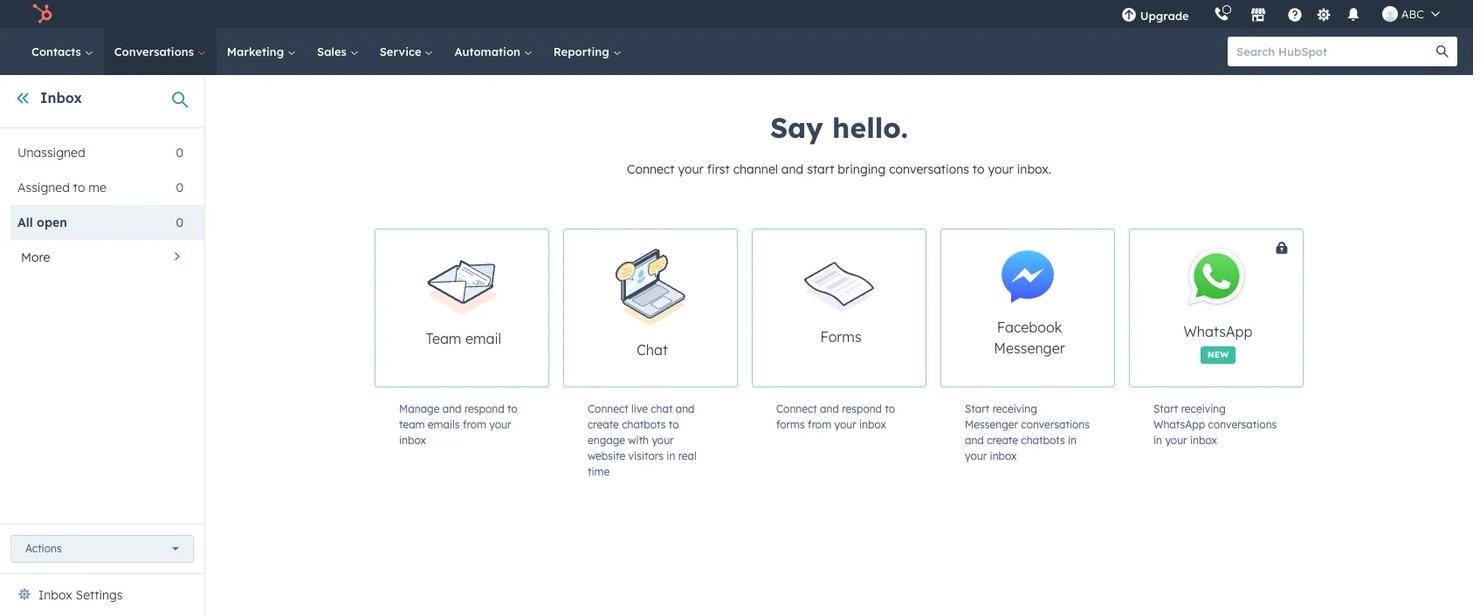 Task type: vqa. For each thing, say whether or not it's contained in the screenshot.
top the Riot
no



Task type: locate. For each thing, give the bounding box(es) containing it.
and
[[782, 162, 804, 177], [443, 403, 462, 416], [676, 403, 695, 416], [820, 403, 839, 416], [965, 434, 984, 447]]

1 vertical spatial inbox
[[38, 588, 72, 604]]

inbox
[[860, 418, 887, 432], [399, 434, 426, 447], [1191, 434, 1218, 447], [990, 450, 1017, 463]]

your inside connect live chat and create chatbots to engage with your website visitors in real time
[[652, 434, 674, 447]]

2 receiving from the left
[[1182, 403, 1226, 416]]

in inside start receiving whatsapp conversations in your inbox
[[1154, 434, 1163, 447]]

respond
[[465, 403, 505, 416], [842, 403, 882, 416]]

0 horizontal spatial start
[[965, 403, 990, 416]]

first
[[707, 162, 730, 177]]

connect for forms
[[777, 403, 817, 416]]

start inside start receiving messenger conversations and create chatbots in your inbox
[[965, 403, 990, 416]]

connect
[[627, 162, 675, 177], [588, 403, 629, 416], [777, 403, 817, 416]]

actions
[[25, 542, 62, 556]]

and inside connect live chat and create chatbots to engage with your website visitors in real time
[[676, 403, 695, 416]]

create inside start receiving messenger conversations and create chatbots in your inbox
[[987, 434, 1019, 447]]

inbox inside manage and respond to team emails from your inbox
[[399, 434, 426, 447]]

inbox down contacts link on the left top
[[40, 89, 82, 107]]

inbox inside start receiving whatsapp conversations in your inbox
[[1191, 434, 1218, 447]]

marketing
[[227, 45, 287, 59]]

facebook messenger
[[994, 319, 1065, 357]]

respond for forms
[[842, 403, 882, 416]]

conversations inside start receiving messenger conversations and create chatbots in your inbox
[[1021, 418, 1090, 432]]

chatbots inside start receiving messenger conversations and create chatbots in your inbox
[[1022, 434, 1065, 447]]

assigned
[[17, 180, 70, 196]]

0 horizontal spatial respond
[[465, 403, 505, 416]]

respond down forms
[[842, 403, 882, 416]]

in inside start receiving messenger conversations and create chatbots in your inbox
[[1068, 434, 1077, 447]]

1 horizontal spatial conversations
[[1021, 418, 1090, 432]]

2 0 from the top
[[176, 180, 183, 196]]

create
[[588, 418, 619, 432], [987, 434, 1019, 447]]

notifications button
[[1339, 0, 1369, 28]]

connect inside connect live chat and create chatbots to engage with your website visitors in real time
[[588, 403, 629, 416]]

in
[[1068, 434, 1077, 447], [1154, 434, 1163, 447], [667, 450, 676, 463]]

1 receiving from the left
[[993, 403, 1038, 416]]

from
[[463, 418, 486, 432], [808, 418, 832, 432]]

marketplaces image
[[1251, 8, 1266, 24]]

whatsapp
[[1184, 323, 1253, 340], [1154, 418, 1206, 432]]

2 vertical spatial 0
[[176, 215, 183, 231]]

your
[[678, 162, 704, 177], [988, 162, 1014, 177], [489, 418, 511, 432], [835, 418, 857, 432], [652, 434, 674, 447], [1166, 434, 1188, 447], [965, 450, 987, 463]]

None checkbox
[[1130, 229, 1369, 388]]

1 horizontal spatial chatbots
[[1022, 434, 1065, 447]]

0 horizontal spatial receiving
[[993, 403, 1038, 416]]

contacts
[[31, 45, 84, 59]]

1 horizontal spatial from
[[808, 418, 832, 432]]

start
[[965, 403, 990, 416], [1154, 403, 1179, 416]]

inbox left settings
[[38, 588, 72, 604]]

Team email checkbox
[[375, 229, 549, 388]]

new
[[1208, 349, 1229, 360]]

0 for to
[[176, 180, 183, 196]]

start receiving whatsapp conversations in your inbox
[[1154, 403, 1277, 447]]

1 from from the left
[[463, 418, 486, 432]]

to
[[973, 162, 985, 177], [73, 180, 85, 196], [508, 403, 518, 416], [885, 403, 896, 416], [669, 418, 679, 432]]

1 horizontal spatial create
[[987, 434, 1019, 447]]

manage
[[399, 403, 440, 416]]

0 horizontal spatial create
[[588, 418, 619, 432]]

in inside connect live chat and create chatbots to engage with your website visitors in real time
[[667, 450, 676, 463]]

hello.
[[833, 110, 909, 145]]

all open
[[17, 215, 67, 231]]

0 vertical spatial 0
[[176, 145, 183, 161]]

messenger inside option
[[994, 340, 1065, 357]]

connect live chat and create chatbots to engage with your website visitors in real time
[[588, 403, 697, 479]]

receiving for messenger
[[993, 403, 1038, 416]]

respond for team email
[[465, 403, 505, 416]]

1 respond from the left
[[465, 403, 505, 416]]

1 vertical spatial create
[[987, 434, 1019, 447]]

receiving
[[993, 403, 1038, 416], [1182, 403, 1226, 416]]

start for start receiving messenger conversations and create chatbots in your inbox
[[965, 403, 990, 416]]

2 respond from the left
[[842, 403, 882, 416]]

1 horizontal spatial in
[[1068, 434, 1077, 447]]

0 vertical spatial messenger
[[994, 340, 1065, 357]]

team
[[426, 331, 462, 348]]

your inside manage and respond to team emails from your inbox
[[489, 418, 511, 432]]

search image
[[1437, 45, 1449, 58]]

whatsapp new
[[1184, 323, 1253, 360]]

respond inside manage and respond to team emails from your inbox
[[465, 403, 505, 416]]

and inside connect and respond to forms from your inbox
[[820, 403, 839, 416]]

2 start from the left
[[1154, 403, 1179, 416]]

whatsapp inside start receiving whatsapp conversations in your inbox
[[1154, 418, 1206, 432]]

1 vertical spatial 0
[[176, 180, 183, 196]]

settings image
[[1317, 7, 1332, 23]]

connect up forms
[[777, 403, 817, 416]]

automation link
[[444, 28, 543, 75]]

0 vertical spatial whatsapp
[[1184, 323, 1253, 340]]

inbox inside start receiving messenger conversations and create chatbots in your inbox
[[990, 450, 1017, 463]]

receiving down facebook messenger
[[993, 403, 1038, 416]]

1 start from the left
[[965, 403, 990, 416]]

conversations for start receiving whatsapp conversations in your inbox
[[1209, 418, 1277, 432]]

0 vertical spatial inbox
[[40, 89, 82, 107]]

service link
[[369, 28, 444, 75]]

receiving for whatsapp
[[1182, 403, 1226, 416]]

bringing
[[838, 162, 886, 177]]

Forms checkbox
[[752, 229, 927, 388]]

connect inside connect and respond to forms from your inbox
[[777, 403, 817, 416]]

2 horizontal spatial in
[[1154, 434, 1163, 447]]

0
[[176, 145, 183, 161], [176, 180, 183, 196], [176, 215, 183, 231]]

start inside start receiving whatsapp conversations in your inbox
[[1154, 403, 1179, 416]]

3 0 from the top
[[176, 215, 183, 231]]

1 horizontal spatial start
[[1154, 403, 1179, 416]]

1 vertical spatial whatsapp
[[1154, 418, 1206, 432]]

inbox
[[40, 89, 82, 107], [38, 588, 72, 604]]

hubspot image
[[31, 3, 52, 24]]

inbox settings link
[[38, 585, 123, 606]]

abc
[[1402, 7, 1425, 21]]

reporting link
[[543, 28, 632, 75]]

forms
[[777, 418, 805, 432]]

to inside connect live chat and create chatbots to engage with your website visitors in real time
[[669, 418, 679, 432]]

0 vertical spatial chatbots
[[622, 418, 666, 432]]

brad klo image
[[1383, 6, 1398, 22]]

from inside connect and respond to forms from your inbox
[[808, 418, 832, 432]]

0 vertical spatial create
[[588, 418, 619, 432]]

respond right manage
[[465, 403, 505, 416]]

0 horizontal spatial chatbots
[[622, 418, 666, 432]]

1 horizontal spatial respond
[[842, 403, 882, 416]]

2 from from the left
[[808, 418, 832, 432]]

menu
[[1109, 0, 1453, 28]]

0 horizontal spatial in
[[667, 450, 676, 463]]

from right forms
[[808, 418, 832, 432]]

receiving inside start receiving messenger conversations and create chatbots in your inbox
[[993, 403, 1038, 416]]

unassigned
[[17, 145, 85, 161]]

chatbots
[[622, 418, 666, 432], [1022, 434, 1065, 447]]

to inside manage and respond to team emails from your inbox
[[508, 403, 518, 416]]

conversations link
[[104, 28, 216, 75]]

conversations inside start receiving whatsapp conversations in your inbox
[[1209, 418, 1277, 432]]

facebook
[[997, 319, 1063, 336]]

connect for chat
[[588, 403, 629, 416]]

0 horizontal spatial from
[[463, 418, 486, 432]]

team
[[399, 418, 425, 432]]

receiving down new
[[1182, 403, 1226, 416]]

connect up engage
[[588, 403, 629, 416]]

from right "emails"
[[463, 418, 486, 432]]

sales link
[[307, 28, 369, 75]]

1 vertical spatial messenger
[[965, 418, 1019, 432]]

marketing link
[[216, 28, 307, 75]]

2 horizontal spatial conversations
[[1209, 418, 1277, 432]]

1 horizontal spatial receiving
[[1182, 403, 1226, 416]]

1 vertical spatial chatbots
[[1022, 434, 1065, 447]]

receiving inside start receiving whatsapp conversations in your inbox
[[1182, 403, 1226, 416]]

conversations
[[889, 162, 970, 177], [1021, 418, 1090, 432], [1209, 418, 1277, 432]]

respond inside connect and respond to forms from your inbox
[[842, 403, 882, 416]]

help image
[[1287, 8, 1303, 24]]

Search HubSpot search field
[[1228, 37, 1442, 66]]

0 for open
[[176, 215, 183, 231]]

upgrade image
[[1121, 8, 1137, 24]]

inbox inside connect and respond to forms from your inbox
[[860, 418, 887, 432]]

messenger
[[994, 340, 1065, 357], [965, 418, 1019, 432]]



Task type: describe. For each thing, give the bounding box(es) containing it.
1 0 from the top
[[176, 145, 183, 161]]

visitors
[[629, 450, 664, 463]]

upgrade
[[1141, 9, 1190, 23]]

search button
[[1428, 37, 1458, 66]]

chatbots inside connect live chat and create chatbots to engage with your website visitors in real time
[[622, 418, 666, 432]]

me
[[89, 180, 107, 196]]

your inside start receiving whatsapp conversations in your inbox
[[1166, 434, 1188, 447]]

automation
[[455, 45, 524, 59]]

email
[[466, 331, 502, 348]]

menu containing abc
[[1109, 0, 1453, 28]]

inbox for inbox
[[40, 89, 82, 107]]

all
[[17, 215, 33, 231]]

time
[[588, 466, 610, 479]]

service
[[380, 45, 425, 59]]

conversations
[[114, 45, 197, 59]]

engage
[[588, 434, 625, 447]]

chat
[[651, 403, 673, 416]]

channel
[[734, 162, 778, 177]]

0 horizontal spatial conversations
[[889, 162, 970, 177]]

actions button
[[10, 536, 194, 563]]

website
[[588, 450, 626, 463]]

connect and respond to forms from your inbox
[[777, 403, 896, 432]]

live
[[632, 403, 648, 416]]

forms
[[821, 329, 862, 346]]

notifications image
[[1346, 8, 1362, 24]]

conversations for start receiving messenger conversations and create chatbots in your inbox
[[1021, 418, 1090, 432]]

abc button
[[1372, 0, 1451, 28]]

messenger inside start receiving messenger conversations and create chatbots in your inbox
[[965, 418, 1019, 432]]

more
[[21, 250, 50, 266]]

Chat checkbox
[[563, 229, 738, 388]]

from inside manage and respond to team emails from your inbox
[[463, 418, 486, 432]]

settings
[[76, 588, 123, 604]]

team email
[[426, 331, 502, 348]]

contacts link
[[21, 28, 104, 75]]

calling icon button
[[1207, 3, 1237, 25]]

none checkbox containing whatsapp
[[1130, 229, 1369, 388]]

calling icon image
[[1214, 7, 1230, 23]]

to inside connect and respond to forms from your inbox
[[885, 403, 896, 416]]

say
[[770, 110, 824, 145]]

sales
[[317, 45, 350, 59]]

hubspot link
[[21, 3, 66, 24]]

with
[[628, 434, 649, 447]]

settings link
[[1314, 5, 1335, 23]]

assigned to me
[[17, 180, 107, 196]]

your inside connect and respond to forms from your inbox
[[835, 418, 857, 432]]

your inside start receiving messenger conversations and create chatbots in your inbox
[[965, 450, 987, 463]]

chat
[[637, 341, 668, 359]]

manage and respond to team emails from your inbox
[[399, 403, 518, 447]]

reporting
[[554, 45, 613, 59]]

real
[[678, 450, 697, 463]]

inbox.
[[1017, 162, 1052, 177]]

start for start receiving whatsapp conversations in your inbox
[[1154, 403, 1179, 416]]

start receiving messenger conversations and create chatbots in your inbox
[[965, 403, 1090, 463]]

connect your first channel and start bringing conversations to your inbox.
[[627, 162, 1052, 177]]

inbox settings
[[38, 588, 123, 604]]

Facebook Messenger checkbox
[[941, 229, 1116, 388]]

marketplaces button
[[1240, 0, 1277, 28]]

inbox for inbox settings
[[38, 588, 72, 604]]

say hello.
[[770, 110, 909, 145]]

and inside start receiving messenger conversations and create chatbots in your inbox
[[965, 434, 984, 447]]

create inside connect live chat and create chatbots to engage with your website visitors in real time
[[588, 418, 619, 432]]

connect left first
[[627, 162, 675, 177]]

emails
[[428, 418, 460, 432]]

open
[[37, 215, 67, 231]]

start
[[807, 162, 835, 177]]

help button
[[1280, 0, 1310, 28]]

and inside manage and respond to team emails from your inbox
[[443, 403, 462, 416]]



